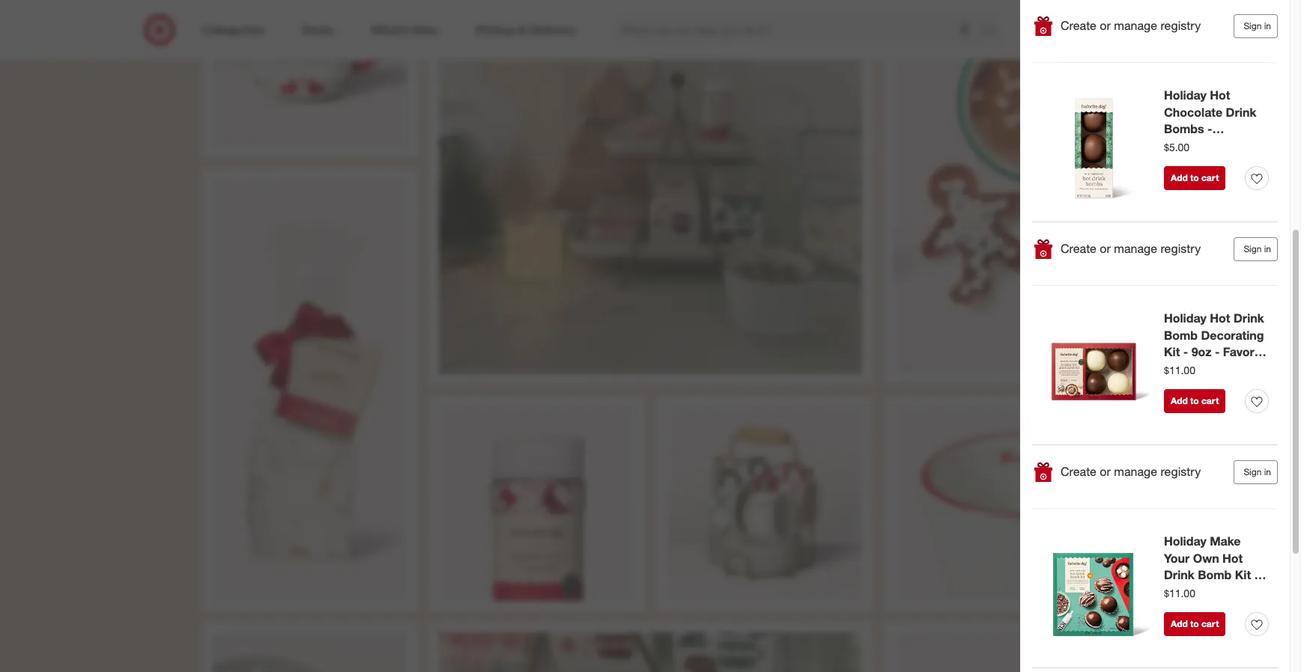 Task type: locate. For each thing, give the bounding box(es) containing it.
1 to from the top
[[1190, 172, 1199, 183]]

add down 11oz
[[1171, 619, 1188, 630]]

3 registry from the top
[[1161, 465, 1201, 480]]

bomb
[[1164, 328, 1198, 343], [1198, 568, 1232, 583]]

kit down make
[[1235, 568, 1251, 583]]

favorite inside holiday make your own hot drink bomb kit - 11oz - favorite day™
[[1202, 585, 1248, 600]]

holiday make your own hot drink bomb kit - 11oz - favorite day™ image
[[1032, 533, 1155, 656], [1032, 533, 1155, 656]]

kit left 9oz
[[1164, 345, 1180, 360]]

6 link
[[1127, 13, 1160, 46]]

0 vertical spatial day™
[[1213, 156, 1242, 171]]

add to cart
[[1171, 172, 1219, 183], [1171, 395, 1219, 407], [1171, 619, 1219, 630]]

2 vertical spatial or
[[1100, 465, 1111, 480]]

day™ down 9oz
[[1164, 362, 1193, 377]]

1 or from the top
[[1100, 18, 1111, 33]]

2 holiday from the top
[[1164, 311, 1207, 326]]

2 vertical spatial add to cart
[[1171, 619, 1219, 630]]

favorite inside holiday hot chocolate drink bombs - 2.75oz/3ct - favorite day™
[[1164, 156, 1210, 171]]

1 vertical spatial bomb
[[1198, 568, 1232, 583]]

1 vertical spatial sign
[[1244, 243, 1262, 254]]

search button
[[975, 13, 1011, 49]]

kit inside holiday hot drink bomb decorating kit - 9oz - favorite day™
[[1164, 345, 1180, 360]]

hot down make
[[1223, 551, 1243, 566]]

0 vertical spatial drink
[[1226, 105, 1256, 120]]

0 vertical spatial add to cart button
[[1164, 166, 1226, 190]]

add to cart down 9oz
[[1171, 395, 1219, 407]]

2 vertical spatial day™
[[1164, 602, 1193, 617]]

2 vertical spatial to
[[1190, 619, 1199, 630]]

1 holiday from the top
[[1164, 87, 1207, 102]]

in for holiday hot drink bomb decorating kit - 9oz - favorite day™
[[1264, 466, 1271, 478]]

drink
[[1226, 105, 1256, 120], [1234, 311, 1264, 326], [1164, 568, 1195, 583]]

create
[[1061, 18, 1097, 33], [1061, 241, 1097, 256], [1061, 465, 1097, 480]]

0 vertical spatial bomb
[[1164, 328, 1198, 343]]

1 vertical spatial hot
[[1210, 311, 1230, 326]]

1 add to cart from the top
[[1171, 172, 1219, 183]]

2 cart from the top
[[1201, 395, 1219, 407]]

1 vertical spatial day™
[[1164, 362, 1193, 377]]

2 vertical spatial create
[[1061, 465, 1097, 480]]

2 vertical spatial hot
[[1223, 551, 1243, 566]]

day™
[[1213, 156, 1242, 171], [1164, 362, 1193, 377], [1164, 602, 1193, 617]]

sign
[[1244, 20, 1262, 31], [1244, 243, 1262, 254], [1244, 466, 1262, 478]]

kit inside holiday make your own hot drink bomb kit - 11oz - favorite day™
[[1235, 568, 1251, 583]]

1 create from the top
[[1061, 18, 1097, 33]]

2 vertical spatial sign in
[[1244, 466, 1271, 478]]

3 add from the top
[[1171, 619, 1188, 630]]

cart for day™
[[1201, 172, 1219, 183]]

cart
[[1201, 172, 1219, 183], [1201, 395, 1219, 407], [1201, 619, 1219, 630]]

holiday up "chocolate"
[[1164, 87, 1207, 102]]

create for holiday hot chocolate drink bombs - 2.75oz/3ct - favorite day™
[[1061, 241, 1097, 256]]

3 sign in from the top
[[1244, 466, 1271, 478]]

bomb down own
[[1198, 568, 1232, 583]]

0 vertical spatial hot
[[1210, 87, 1230, 102]]

0 vertical spatial add
[[1171, 172, 1188, 183]]

drink up decorating
[[1234, 311, 1264, 326]]

$11.00 for kit
[[1164, 364, 1195, 377]]

sign in button for holiday hot chocolate drink bombs - 2.75oz/3ct - favorite day™
[[1234, 237, 1278, 261]]

holiday up 9oz
[[1164, 311, 1207, 326]]

or for holiday hot drink bomb decorating kit - 9oz - favorite day™
[[1100, 465, 1111, 480]]

3 add to cart button from the top
[[1164, 613, 1226, 637]]

add to cart button down 9oz
[[1164, 389, 1226, 413]]

2 vertical spatial holiday
[[1164, 534, 1207, 549]]

drink inside holiday hot drink bomb decorating kit - 9oz - favorite day™
[[1234, 311, 1264, 326]]

1 horizontal spatial kit
[[1235, 568, 1251, 583]]

0 vertical spatial holiday
[[1164, 87, 1207, 102]]

holiday hot chocolate drink bombs - 2.75oz/3ct - favorite day™ image
[[1032, 87, 1155, 210], [1032, 87, 1155, 210]]

1 vertical spatial create
[[1061, 241, 1097, 256]]

2 vertical spatial sign in button
[[1234, 460, 1278, 484]]

add to cart for day™
[[1171, 172, 1219, 183]]

3 create from the top
[[1061, 465, 1097, 480]]

2 add to cart button from the top
[[1164, 389, 1226, 413]]

bomb inside holiday hot drink bomb decorating kit - 9oz - favorite day™
[[1164, 328, 1198, 343]]

1 vertical spatial $11.00
[[1164, 587, 1195, 600]]

holiday for holiday hot chocolate drink bombs - 2.75oz/3ct - favorite day™
[[1164, 87, 1207, 102]]

1 vertical spatial to
[[1190, 395, 1199, 407]]

holiday inside holiday hot drink bomb decorating kit - 9oz - favorite day™
[[1164, 311, 1207, 326]]

drink up 11oz
[[1164, 568, 1195, 583]]

2 registry from the top
[[1161, 241, 1201, 256]]

$5.00
[[1164, 141, 1190, 154]]

2 to from the top
[[1190, 395, 1199, 407]]

sign in for holiday hot chocolate drink bombs - 2.75oz/3ct - favorite day™
[[1244, 243, 1271, 254]]

2 sign in button from the top
[[1234, 237, 1278, 261]]

3 add to cart from the top
[[1171, 619, 1219, 630]]

1 $11.00 from the top
[[1164, 364, 1195, 377]]

0 vertical spatial $11.00
[[1164, 364, 1195, 377]]

add
[[1171, 172, 1188, 183], [1171, 395, 1188, 407], [1171, 619, 1188, 630]]

0 vertical spatial in
[[1264, 20, 1271, 31]]

3 sign in button from the top
[[1234, 460, 1278, 484]]

2 create from the top
[[1061, 241, 1097, 256]]

add for holiday make your own hot drink bomb kit - 11oz - favorite day™
[[1171, 619, 1188, 630]]

3 cart from the top
[[1201, 619, 1219, 630]]

0 horizontal spatial kit
[[1164, 345, 1180, 360]]

1 vertical spatial sign in
[[1244, 243, 1271, 254]]

1 cart from the top
[[1201, 172, 1219, 183]]

2 vertical spatial registry
[[1161, 465, 1201, 480]]

1 vertical spatial in
[[1264, 243, 1271, 254]]

2 vertical spatial add
[[1171, 619, 1188, 630]]

day™ down 11oz
[[1164, 602, 1193, 617]]

2 create or manage registry from the top
[[1061, 241, 1201, 256]]

holiday make your own hot drink bomb kit - 11oz - favorite day™
[[1164, 534, 1259, 617]]

1 vertical spatial add
[[1171, 395, 1188, 407]]

9oz
[[1192, 345, 1212, 360]]

holiday up your
[[1164, 534, 1207, 549]]

day™ inside holiday hot chocolate drink bombs - 2.75oz/3ct - favorite day™
[[1213, 156, 1242, 171]]

registry
[[1161, 18, 1201, 33], [1161, 241, 1201, 256], [1161, 465, 1201, 480]]

2 vertical spatial add to cart button
[[1164, 613, 1226, 637]]

0 vertical spatial to
[[1190, 172, 1199, 183]]

$11.00 down 9oz
[[1164, 364, 1195, 377]]

0 vertical spatial or
[[1100, 18, 1111, 33]]

0 vertical spatial add to cart
[[1171, 172, 1219, 183]]

add down $5.00 at top right
[[1171, 172, 1188, 183]]

0 vertical spatial create
[[1061, 18, 1097, 33]]

drink inside holiday make your own hot drink bomb kit - 11oz - favorite day™
[[1164, 568, 1195, 583]]

2 or from the top
[[1100, 241, 1111, 256]]

cart down 9oz
[[1201, 395, 1219, 407]]

to down 2.75oz/3ct
[[1190, 172, 1199, 183]]

hot up decorating
[[1210, 311, 1230, 326]]

1 vertical spatial create or manage registry
[[1061, 241, 1201, 256]]

hot up "chocolate"
[[1210, 87, 1230, 102]]

cart down 2.75oz/3ct
[[1201, 172, 1219, 183]]

3 sign from the top
[[1244, 466, 1262, 478]]

or for holiday hot chocolate drink bombs - 2.75oz/3ct - favorite day™
[[1100, 241, 1111, 256]]

2 add from the top
[[1171, 395, 1188, 407]]

sign in button
[[1234, 14, 1278, 38], [1234, 237, 1278, 261], [1234, 460, 1278, 484]]

1 manage from the top
[[1114, 18, 1157, 33]]

add for holiday hot chocolate drink bombs - 2.75oz/3ct - favorite day™
[[1171, 172, 1188, 183]]

1 vertical spatial holiday
[[1164, 311, 1207, 326]]

2 vertical spatial create or manage registry
[[1061, 465, 1201, 480]]

holiday
[[1164, 87, 1207, 102], [1164, 311, 1207, 326], [1164, 534, 1207, 549]]

3 create or manage registry from the top
[[1061, 465, 1201, 480]]

add to cart button for day™
[[1164, 166, 1226, 190]]

1 vertical spatial cart
[[1201, 395, 1219, 407]]

3 manage from the top
[[1114, 465, 1157, 480]]

dialog
[[1020, 0, 1301, 673]]

1 vertical spatial sign in button
[[1234, 237, 1278, 261]]

2 sign in from the top
[[1244, 243, 1271, 254]]

to down 11oz
[[1190, 619, 1199, 630]]

2 in from the top
[[1264, 243, 1271, 254]]

1 add from the top
[[1171, 172, 1188, 183]]

2 sign from the top
[[1244, 243, 1262, 254]]

0 vertical spatial cart
[[1201, 172, 1219, 183]]

or
[[1100, 18, 1111, 33], [1100, 241, 1111, 256], [1100, 465, 1111, 480]]

1 vertical spatial manage
[[1114, 241, 1157, 256]]

2 vertical spatial favorite
[[1202, 585, 1248, 600]]

holiday inside holiday make your own hot drink bomb kit - 11oz - favorite day™
[[1164, 534, 1207, 549]]

cart down holiday make your own hot drink bomb kit - 11oz - favorite day™
[[1201, 619, 1219, 630]]

hot
[[1210, 87, 1230, 102], [1210, 311, 1230, 326], [1223, 551, 1243, 566]]

in
[[1264, 20, 1271, 31], [1264, 243, 1271, 254], [1264, 466, 1271, 478]]

2 vertical spatial drink
[[1164, 568, 1195, 583]]

chocolate
[[1164, 105, 1223, 120]]

drink right "chocolate"
[[1226, 105, 1256, 120]]

3 holiday from the top
[[1164, 534, 1207, 549]]

add to cart button down 2.75oz/3ct
[[1164, 166, 1226, 190]]

hot for drink
[[1210, 311, 1230, 326]]

make
[[1210, 534, 1241, 549]]

bomb up 9oz
[[1164, 328, 1198, 343]]

hot inside holiday hot chocolate drink bombs - 2.75oz/3ct - favorite day™
[[1210, 87, 1230, 102]]

sign in
[[1244, 20, 1271, 31], [1244, 243, 1271, 254], [1244, 466, 1271, 478]]

favorite down 2.75oz/3ct
[[1164, 156, 1210, 171]]

add to cart down 11oz
[[1171, 619, 1219, 630]]

3 in from the top
[[1264, 466, 1271, 478]]

own
[[1193, 551, 1219, 566]]

registry for holiday hot chocolate drink bombs - 2.75oz/3ct - favorite day™
[[1161, 241, 1201, 256]]

to down 9oz
[[1190, 395, 1199, 407]]

holiday make your own hot drink bomb kit - 11oz - favorite day™ link
[[1164, 533, 1269, 617]]

1 vertical spatial registry
[[1161, 241, 1201, 256]]

dialog containing create or manage registry
[[1020, 0, 1301, 673]]

to for 11oz
[[1190, 619, 1199, 630]]

1 add to cart button from the top
[[1164, 166, 1226, 190]]

1 vertical spatial add to cart
[[1171, 395, 1219, 407]]

0 vertical spatial sign in
[[1244, 20, 1271, 31]]

0 vertical spatial favorite
[[1164, 156, 1210, 171]]

2 add to cart from the top
[[1171, 395, 1219, 407]]

1 sign in button from the top
[[1234, 14, 1278, 38]]

2 manage from the top
[[1114, 241, 1157, 256]]

add down holiday hot drink bomb decorating kit - 9oz - favorite day™
[[1171, 395, 1188, 407]]

kit
[[1164, 345, 1180, 360], [1235, 568, 1251, 583]]

$11.00 down your
[[1164, 587, 1195, 600]]

1 vertical spatial favorite
[[1223, 345, 1269, 360]]

holiday hot drink bomb decorating kit - 9oz - favorite day™ image
[[1032, 310, 1155, 433], [1032, 310, 1155, 433]]

0 vertical spatial sign in button
[[1234, 14, 1278, 38]]

2 $11.00 from the top
[[1164, 587, 1195, 600]]

0 vertical spatial create or manage registry
[[1061, 18, 1201, 33]]

day™ down 2.75oz/3ct
[[1213, 156, 1242, 171]]

1 vertical spatial kit
[[1235, 568, 1251, 583]]

0 vertical spatial registry
[[1161, 18, 1201, 33]]

to
[[1190, 172, 1199, 183], [1190, 395, 1199, 407], [1190, 619, 1199, 630]]

2 vertical spatial in
[[1264, 466, 1271, 478]]

1 sign in from the top
[[1244, 20, 1271, 31]]

2 vertical spatial sign
[[1244, 466, 1262, 478]]

holiday inside holiday hot chocolate drink bombs - 2.75oz/3ct - favorite day™
[[1164, 87, 1207, 102]]

2 vertical spatial cart
[[1201, 619, 1219, 630]]

create or manage registry
[[1061, 18, 1201, 33], [1061, 241, 1201, 256], [1061, 465, 1201, 480]]

holiday for holiday make your own hot drink bomb kit - 11oz - favorite day™
[[1164, 534, 1207, 549]]

0 vertical spatial sign
[[1244, 20, 1262, 31]]

2 vertical spatial manage
[[1114, 465, 1157, 480]]

add to cart button down 11oz
[[1164, 613, 1226, 637]]

1 vertical spatial add to cart button
[[1164, 389, 1226, 413]]

add to cart button
[[1164, 166, 1226, 190], [1164, 389, 1226, 413], [1164, 613, 1226, 637]]

hot inside holiday hot drink bomb decorating kit - 9oz - favorite day™
[[1210, 311, 1230, 326]]

favorite down own
[[1202, 585, 1248, 600]]

search
[[975, 24, 1011, 39]]

drink inside holiday hot chocolate drink bombs - 2.75oz/3ct - favorite day™
[[1226, 105, 1256, 120]]

holiday hot chocolate drink bombs - 2.75oz/3ct - favorite day™
[[1164, 87, 1256, 171]]

favorite
[[1164, 156, 1210, 171], [1223, 345, 1269, 360], [1202, 585, 1248, 600]]

1 vertical spatial or
[[1100, 241, 1111, 256]]

3 to from the top
[[1190, 619, 1199, 630]]

cart for favorite
[[1201, 395, 1219, 407]]

$11.00
[[1164, 364, 1195, 377], [1164, 587, 1195, 600]]

1 in from the top
[[1264, 20, 1271, 31]]

0 vertical spatial manage
[[1114, 18, 1157, 33]]

holiday hot chocolate drink bombs - 2.75oz/3ct - favorite day™ link
[[1164, 87, 1269, 171]]

0 vertical spatial kit
[[1164, 345, 1180, 360]]

manage
[[1114, 18, 1157, 33], [1114, 241, 1157, 256], [1114, 465, 1157, 480]]

add to cart down 2.75oz/3ct
[[1171, 172, 1219, 183]]

3 or from the top
[[1100, 465, 1111, 480]]

favorite down decorating
[[1223, 345, 1269, 360]]

1 vertical spatial drink
[[1234, 311, 1264, 326]]

-
[[1208, 122, 1212, 137], [1226, 139, 1231, 154], [1183, 345, 1188, 360], [1215, 345, 1220, 360], [1254, 568, 1259, 583], [1194, 585, 1199, 600]]

1 create or manage registry from the top
[[1061, 18, 1201, 33]]



Task type: describe. For each thing, give the bounding box(es) containing it.
create for holiday hot drink bomb decorating kit - 9oz - favorite day™
[[1061, 465, 1097, 480]]

$11.00 for drink
[[1164, 587, 1195, 600]]

1 registry from the top
[[1161, 18, 1201, 33]]

1 sign from the top
[[1244, 20, 1262, 31]]

manage for holiday hot drink bomb decorating kit - 9oz - favorite day™
[[1114, 465, 1157, 480]]

sign in button for holiday hot drink bomb decorating kit - 9oz - favorite day™
[[1234, 460, 1278, 484]]

favorite inside holiday hot drink bomb decorating kit - 9oz - favorite day™
[[1223, 345, 1269, 360]]

to for day™
[[1190, 172, 1199, 183]]

6
[[1150, 16, 1154, 25]]

11oz
[[1164, 585, 1191, 600]]

2.75oz/3ct
[[1164, 139, 1223, 154]]

add to cart button for 11oz
[[1164, 613, 1226, 637]]

add to cart for favorite
[[1171, 395, 1219, 407]]

holiday for holiday hot drink bomb decorating kit - 9oz - favorite day™
[[1164, 311, 1207, 326]]

cart for 11oz
[[1201, 619, 1219, 630]]

create or manage registry for holiday hot drink bomb decorating kit - 9oz - favorite day™
[[1061, 465, 1201, 480]]

in for holiday hot chocolate drink bombs - 2.75oz/3ct - favorite day™
[[1264, 243, 1271, 254]]

hot for chocolate
[[1210, 87, 1230, 102]]

add to cart for 11oz
[[1171, 619, 1219, 630]]

holiday hot drink bomb decorating kit - 9oz - favorite day™ link
[[1164, 310, 1269, 377]]

sign in for holiday hot drink bomb decorating kit - 9oz - favorite day™
[[1244, 466, 1271, 478]]

day™ inside holiday make your own hot drink bomb kit - 11oz - favorite day™
[[1164, 602, 1193, 617]]

holiday hot drink bomb decorating kit - 9oz - favorite day™
[[1164, 311, 1269, 377]]

to for favorite
[[1190, 395, 1199, 407]]

decorating
[[1201, 328, 1264, 343]]

bombs
[[1164, 122, 1204, 137]]

bomb inside holiday make your own hot drink bomb kit - 11oz - favorite day™
[[1198, 568, 1232, 583]]

registry for holiday hot drink bomb decorating kit - 9oz - favorite day™
[[1161, 465, 1201, 480]]

sign for holiday hot chocolate drink bombs - 2.75oz/3ct - favorite day™
[[1244, 243, 1262, 254]]

your
[[1164, 551, 1190, 566]]

What can we help you find? suggestions appear below search field
[[612, 13, 985, 46]]

hot inside holiday make your own hot drink bomb kit - 11oz - favorite day™
[[1223, 551, 1243, 566]]

create or manage registry for holiday hot chocolate drink bombs - 2.75oz/3ct - favorite day™
[[1061, 241, 1201, 256]]

add to cart button for favorite
[[1164, 389, 1226, 413]]

manage for holiday hot chocolate drink bombs - 2.75oz/3ct - favorite day™
[[1114, 241, 1157, 256]]

sign for holiday hot drink bomb decorating kit - 9oz - favorite day™
[[1244, 466, 1262, 478]]

add for holiday hot drink bomb decorating kit - 9oz - favorite day™
[[1171, 395, 1188, 407]]

day™ inside holiday hot drink bomb decorating kit - 9oz - favorite day™
[[1164, 362, 1193, 377]]



Task type: vqa. For each thing, say whether or not it's contained in the screenshot.
SQUARE within the $3.79 ( $0.54 /Ounce ) At Manhattan Herald Square
no



